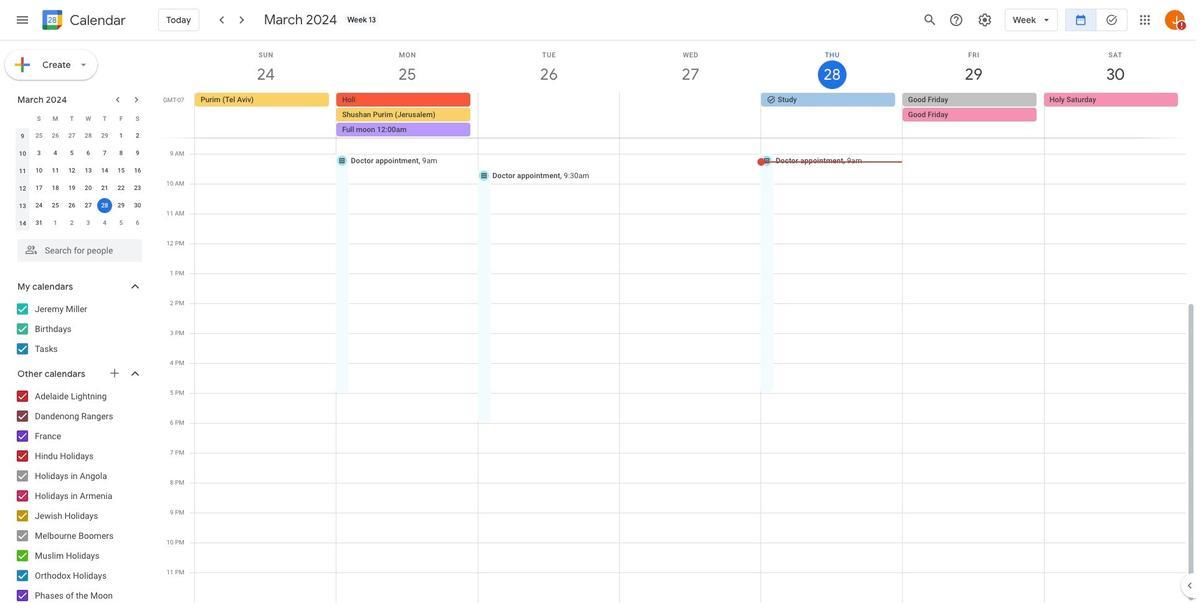 Task type: vqa. For each thing, say whether or not it's contained in the screenshot.
across
no



Task type: describe. For each thing, give the bounding box(es) containing it.
27 element
[[81, 198, 96, 213]]

20 element
[[81, 181, 96, 196]]

Search for people text field
[[25, 239, 135, 262]]

31 element
[[32, 216, 46, 231]]

12 element
[[64, 163, 79, 178]]

add other calendars image
[[108, 367, 121, 380]]

column header inside march 2024 grid
[[14, 110, 31, 127]]

february 29 element
[[97, 128, 112, 143]]

3 element
[[32, 146, 46, 161]]

22 element
[[114, 181, 129, 196]]

1 element
[[114, 128, 129, 143]]

main drawer image
[[15, 12, 30, 27]]

18 element
[[48, 181, 63, 196]]

11 element
[[48, 163, 63, 178]]

april 3 element
[[81, 216, 96, 231]]

heading inside calendar element
[[67, 13, 126, 28]]

2 element
[[130, 128, 145, 143]]

21 element
[[97, 181, 112, 196]]

10 element
[[32, 163, 46, 178]]

24 element
[[32, 198, 46, 213]]

april 2 element
[[64, 216, 79, 231]]

april 4 element
[[97, 216, 112, 231]]

settings menu image
[[978, 12, 993, 27]]

4 element
[[48, 146, 63, 161]]

april 5 element
[[114, 216, 129, 231]]

28, today element
[[97, 198, 112, 213]]

8 element
[[114, 146, 129, 161]]

9 element
[[130, 146, 145, 161]]

other calendars list
[[2, 386, 155, 603]]

5 element
[[64, 146, 79, 161]]

29 element
[[114, 198, 129, 213]]

14 element
[[97, 163, 112, 178]]



Task type: locate. For each thing, give the bounding box(es) containing it.
grid
[[160, 41, 1197, 603]]

cell
[[337, 93, 478, 138], [478, 93, 620, 138], [620, 93, 761, 138], [903, 93, 1045, 138], [97, 197, 113, 214]]

february 28 element
[[81, 128, 96, 143]]

april 6 element
[[130, 216, 145, 231]]

column header
[[14, 110, 31, 127]]

april 1 element
[[48, 216, 63, 231]]

row group
[[14, 127, 146, 232]]

15 element
[[114, 163, 129, 178]]

row
[[189, 93, 1197, 138], [14, 110, 146, 127], [14, 127, 146, 145], [14, 145, 146, 162], [14, 162, 146, 180], [14, 180, 146, 197], [14, 197, 146, 214], [14, 214, 146, 232]]

23 element
[[130, 181, 145, 196]]

19 element
[[64, 181, 79, 196]]

16 element
[[130, 163, 145, 178]]

february 27 element
[[64, 128, 79, 143]]

row group inside march 2024 grid
[[14, 127, 146, 232]]

heading
[[67, 13, 126, 28]]

7 element
[[97, 146, 112, 161]]

30 element
[[130, 198, 145, 213]]

17 element
[[32, 181, 46, 196]]

calendar element
[[40, 7, 126, 35]]

march 2024 grid
[[12, 110, 146, 232]]

6 element
[[81, 146, 96, 161]]

cell inside march 2024 grid
[[97, 197, 113, 214]]

13 element
[[81, 163, 96, 178]]

26 element
[[64, 198, 79, 213]]

my calendars list
[[2, 299, 155, 359]]

25 element
[[48, 198, 63, 213]]

february 25 element
[[32, 128, 46, 143]]

None search field
[[0, 234, 155, 262]]

february 26 element
[[48, 128, 63, 143]]



